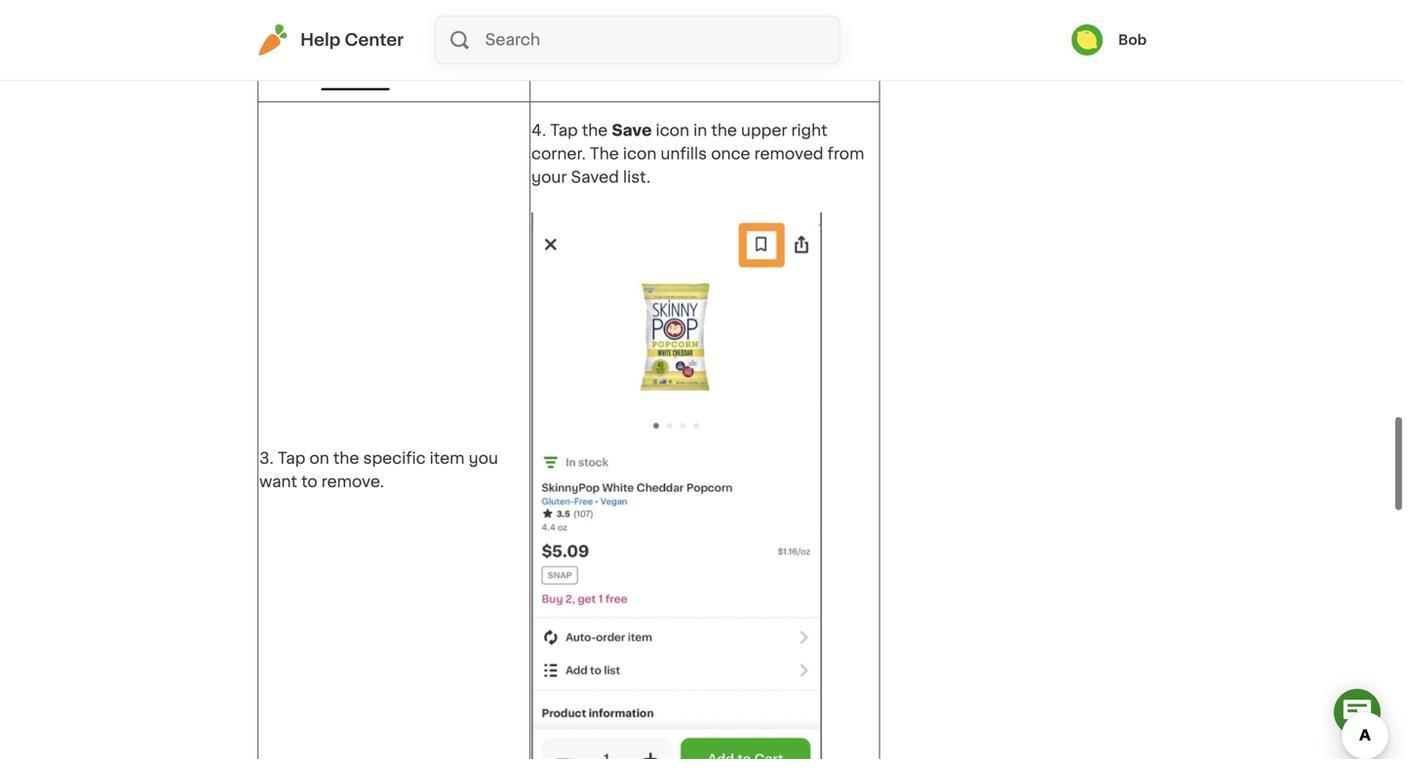 Task type: vqa. For each thing, say whether or not it's contained in the screenshot.
2nd PRODUCT Group from the right
no



Task type: locate. For each thing, give the bounding box(es) containing it.
3.
[[260, 451, 274, 467]]

the
[[590, 146, 619, 162]]

the up the
[[582, 123, 608, 138]]

removed
[[755, 146, 824, 162]]

upper
[[741, 123, 788, 138]]

tap for 4.
[[550, 123, 578, 138]]

corner.
[[532, 146, 586, 162]]

1 horizontal spatial tap
[[550, 123, 578, 138]]

2 horizontal spatial the
[[712, 123, 738, 138]]

the up remove.
[[333, 451, 359, 467]]

0 horizontal spatial the
[[333, 451, 359, 467]]

1 horizontal spatial the
[[582, 123, 608, 138]]

the for tap
[[582, 123, 608, 138]]

saved
[[571, 170, 619, 185]]

the inside icon in the upper right corner. the icon unfills once removed from your saved list.
[[712, 123, 738, 138]]

to
[[301, 475, 318, 490]]

4. tap the save
[[532, 123, 652, 138]]

the
[[582, 123, 608, 138], [712, 123, 738, 138], [333, 451, 359, 467]]

1 vertical spatial tap
[[278, 451, 306, 467]]

3. tap on the specific item you want to remove.
[[260, 451, 498, 490]]

item
[[430, 451, 465, 467]]

icon up unfills
[[656, 123, 690, 138]]

icon up list.
[[623, 146, 657, 162]]

icon
[[656, 123, 690, 138], [623, 146, 657, 162]]

tap up corner.
[[550, 123, 578, 138]]

user avatar image
[[1072, 24, 1103, 56]]

list.
[[623, 170, 651, 185]]

0 vertical spatial icon
[[656, 123, 690, 138]]

right
[[792, 123, 828, 138]]

0 horizontal spatial tap
[[278, 451, 306, 467]]

the right in
[[712, 123, 738, 138]]

tap
[[550, 123, 578, 138], [278, 451, 306, 467]]

specific
[[363, 451, 426, 467]]

instacart image
[[258, 24, 289, 56]]

0 vertical spatial tap
[[550, 123, 578, 138]]

tap right 3.
[[278, 451, 306, 467]]

4.
[[532, 123, 546, 138]]

tap inside 3. tap on the specific item you want to remove.
[[278, 451, 306, 467]]



Task type: describe. For each thing, give the bounding box(es) containing it.
tap for 3.
[[278, 451, 306, 467]]

1 vertical spatial icon
[[623, 146, 657, 162]]

bob
[[1119, 33, 1147, 47]]

from
[[828, 146, 865, 162]]

help center
[[300, 32, 404, 48]]

Search search field
[[483, 17, 840, 63]]

the inside 3. tap on the specific item you want to remove.
[[333, 451, 359, 467]]

bob link
[[1072, 24, 1147, 56]]

center
[[345, 32, 404, 48]]

in
[[694, 123, 708, 138]]

you
[[469, 451, 498, 467]]

remove.
[[322, 475, 384, 490]]

help center link
[[258, 24, 404, 56]]

your
[[532, 170, 567, 185]]

help
[[300, 32, 341, 48]]

unfills
[[661, 146, 707, 162]]

icon in the upper right corner. the icon unfills once removed from your saved list.
[[532, 123, 865, 185]]

the for in
[[712, 123, 738, 138]]

once
[[711, 146, 751, 162]]

save
[[612, 123, 652, 138]]

want
[[260, 475, 297, 490]]

on
[[310, 451, 329, 467]]



